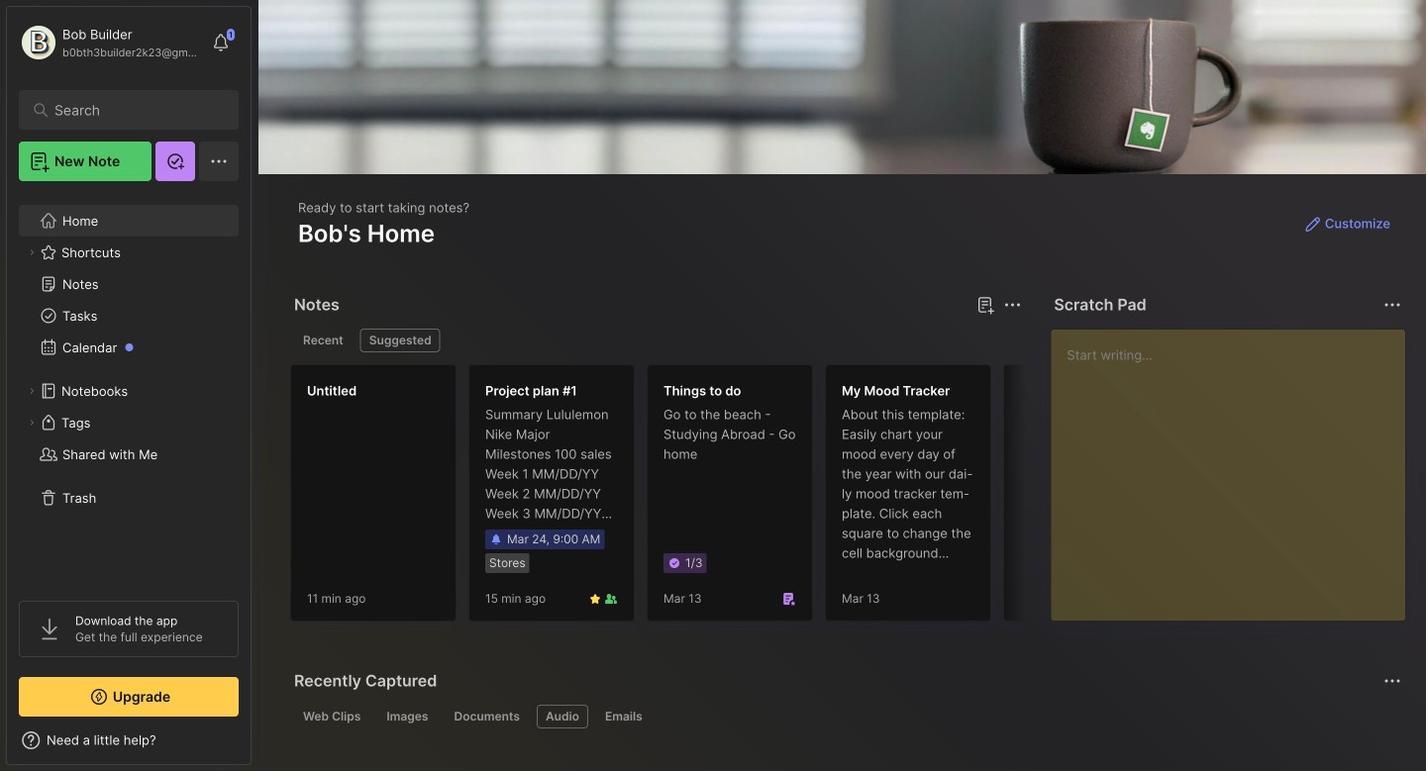 Task type: describe. For each thing, give the bounding box(es) containing it.
click to collapse image
[[250, 735, 265, 759]]

main element
[[0, 0, 257, 771]]

expand tags image
[[26, 417, 38, 429]]

Search text field
[[54, 101, 212, 120]]

tree inside "main" 'element'
[[7, 193, 251, 583]]

1 more actions field from the left
[[999, 291, 1026, 319]]

2 more actions image from the left
[[1381, 293, 1404, 317]]

Account field
[[19, 23, 202, 62]]



Task type: vqa. For each thing, say whether or not it's contained in the screenshot.
Things to do field
no



Task type: locate. For each thing, give the bounding box(es) containing it.
1 more actions image from the left
[[1001, 293, 1024, 317]]

1 vertical spatial tab list
[[294, 705, 1398, 729]]

Start writing… text field
[[1067, 330, 1404, 605]]

expand notebooks image
[[26, 385, 38, 397]]

More actions field
[[999, 291, 1026, 319], [1379, 291, 1406, 319]]

none search field inside "main" 'element'
[[54, 98, 212, 122]]

tree
[[7, 193, 251, 583]]

1 horizontal spatial more actions image
[[1381, 293, 1404, 317]]

2 tab list from the top
[[294, 705, 1398, 729]]

1 horizontal spatial more actions field
[[1379, 291, 1406, 319]]

tab list
[[294, 329, 1018, 353], [294, 705, 1398, 729]]

None search field
[[54, 98, 212, 122]]

1 tab list from the top
[[294, 329, 1018, 353]]

more actions image
[[1001, 293, 1024, 317], [1381, 293, 1404, 317]]

0 horizontal spatial more actions image
[[1001, 293, 1024, 317]]

2 more actions field from the left
[[1379, 291, 1406, 319]]

WHAT'S NEW field
[[7, 725, 251, 757]]

row group
[[290, 364, 1182, 634]]

0 horizontal spatial more actions field
[[999, 291, 1026, 319]]

tab
[[294, 329, 352, 353], [360, 329, 440, 353], [294, 705, 370, 729], [378, 705, 437, 729], [445, 705, 529, 729], [537, 705, 588, 729], [596, 705, 651, 729]]

0 vertical spatial tab list
[[294, 329, 1018, 353]]



